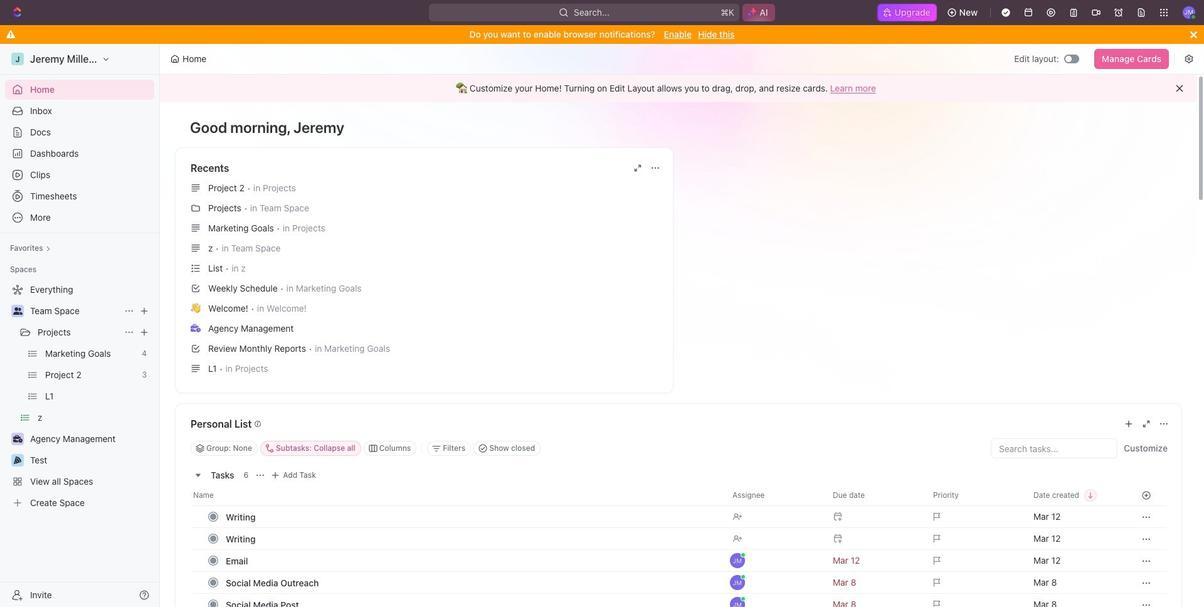 Task type: locate. For each thing, give the bounding box(es) containing it.
tree
[[5, 280, 154, 513]]

0 horizontal spatial business time image
[[13, 435, 22, 443]]

business time image
[[191, 324, 201, 332], [13, 435, 22, 443]]

business time image inside tree
[[13, 435, 22, 443]]

sidebar navigation
[[0, 44, 162, 607]]

1 horizontal spatial business time image
[[191, 324, 201, 332]]

pizza slice image
[[14, 457, 21, 464]]

1 vertical spatial business time image
[[13, 435, 22, 443]]

alert
[[160, 75, 1197, 102]]

tree inside sidebar navigation
[[5, 280, 154, 513]]



Task type: vqa. For each thing, say whether or not it's contained in the screenshot.
1st 5 from the top
no



Task type: describe. For each thing, give the bounding box(es) containing it.
jeremy miller's workspace, , element
[[11, 53, 24, 65]]

user group image
[[13, 307, 22, 315]]

Search tasks... text field
[[992, 439, 1117, 458]]

0 vertical spatial business time image
[[191, 324, 201, 332]]



